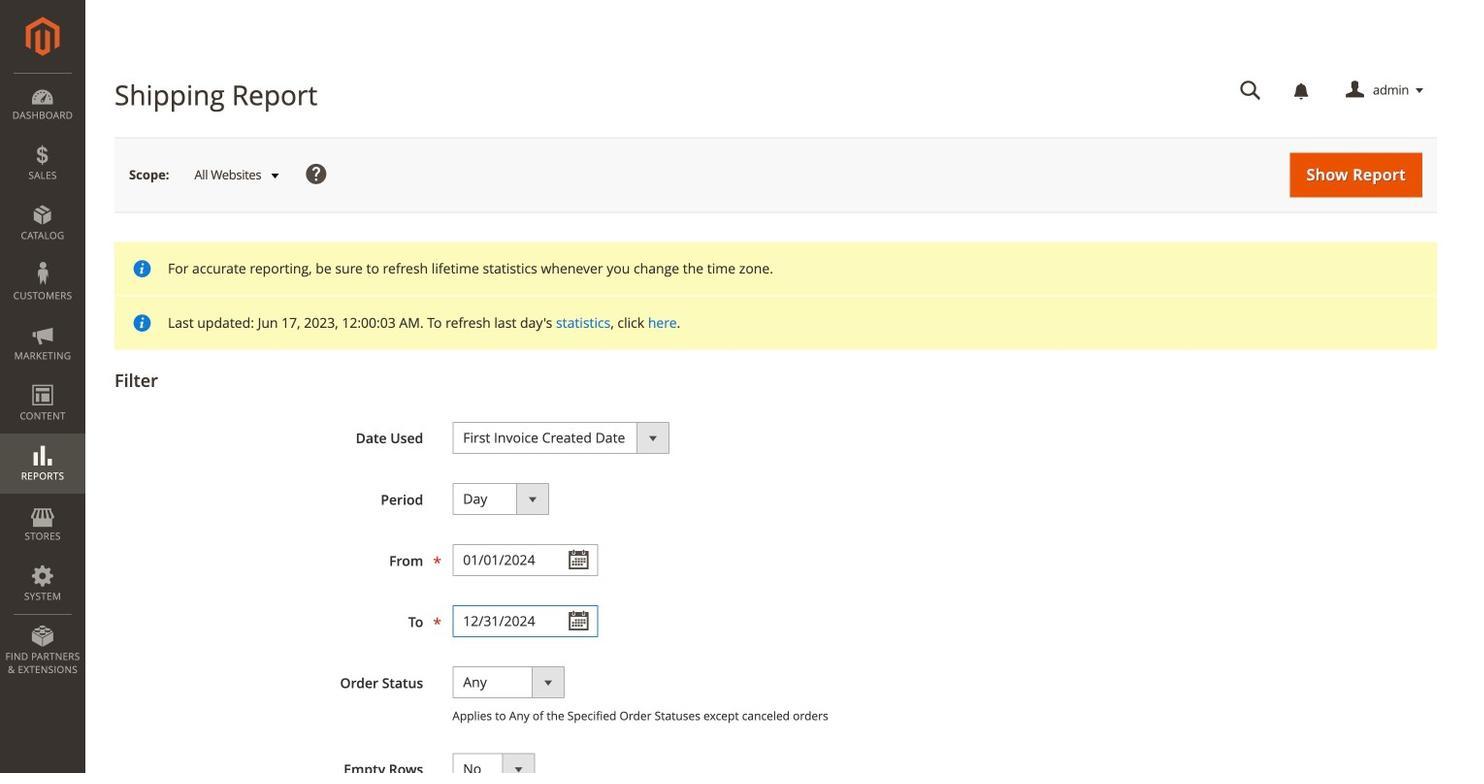 Task type: locate. For each thing, give the bounding box(es) containing it.
menu bar
[[0, 73, 85, 686]]

None text field
[[1227, 74, 1275, 108]]

None text field
[[453, 545, 598, 577], [453, 606, 598, 638], [453, 545, 598, 577], [453, 606, 598, 638]]



Task type: describe. For each thing, give the bounding box(es) containing it.
magento admin panel image
[[26, 17, 60, 56]]



